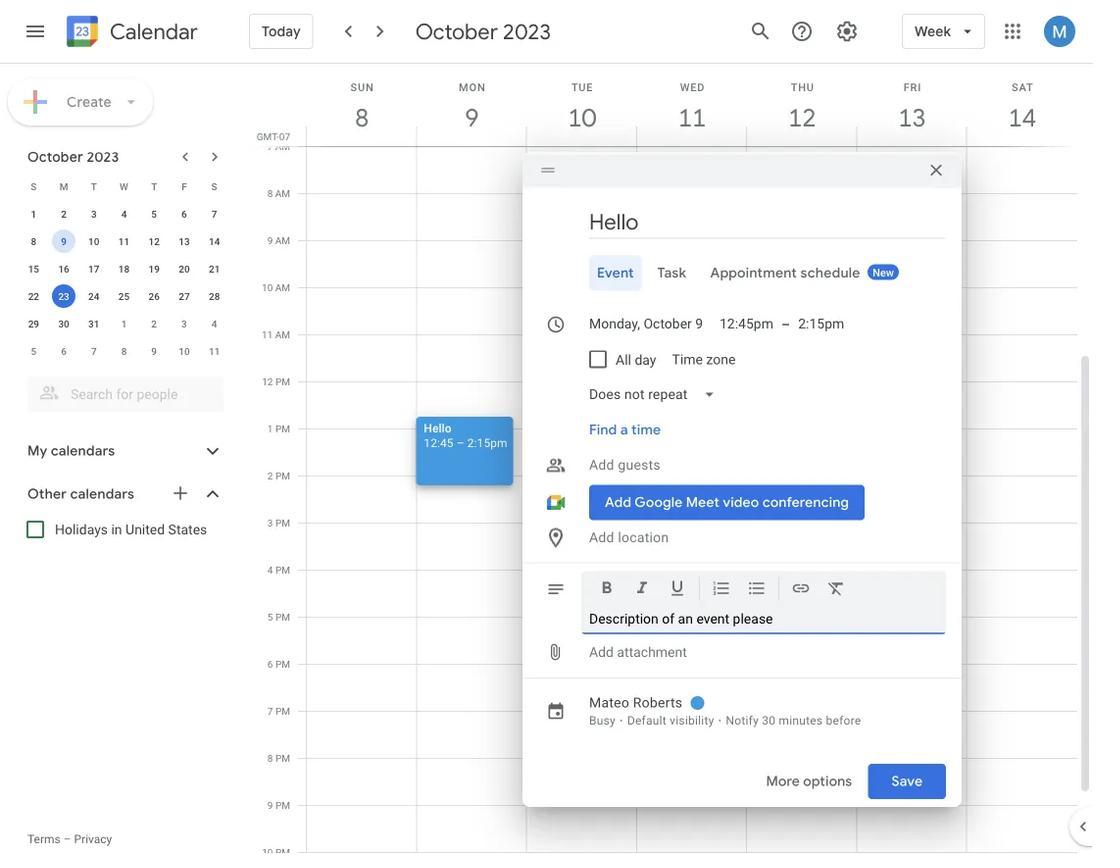 Task type: vqa. For each thing, say whether or not it's contained in the screenshot.
18 element
yes



Task type: locate. For each thing, give the bounding box(es) containing it.
8 down 'november 1' element
[[121, 345, 127, 357]]

3 up 10 element
[[91, 208, 97, 220]]

pm down 1 pm on the left of the page
[[276, 470, 290, 482]]

1 vertical spatial 4
[[212, 318, 217, 330]]

calendars inside dropdown button
[[51, 442, 115, 460]]

0 horizontal spatial 1
[[31, 208, 36, 220]]

3 add from the top
[[590, 644, 614, 660]]

4 up 11 element at top left
[[121, 208, 127, 220]]

8 column header
[[306, 64, 417, 146]]

6 down f
[[182, 208, 187, 220]]

1 vertical spatial october 2023
[[27, 148, 119, 166]]

1 vertical spatial 3
[[182, 318, 187, 330]]

1 horizontal spatial 3
[[182, 318, 187, 330]]

november 7 element
[[82, 339, 106, 363]]

5 pm
[[268, 611, 290, 623]]

12 down thu
[[787, 102, 815, 134]]

row containing 8
[[19, 228, 230, 255]]

25
[[118, 290, 130, 302]]

0 vertical spatial 2023
[[503, 18, 551, 45]]

all day
[[616, 351, 657, 368]]

3 for 3 pm
[[268, 517, 273, 529]]

1 inside grid
[[268, 423, 273, 435]]

9 pm from the top
[[276, 752, 290, 764]]

of
[[662, 611, 675, 627]]

2 horizontal spatial 2
[[268, 470, 273, 482]]

11 link
[[670, 95, 715, 140]]

add for add attachment
[[590, 644, 614, 660]]

2 horizontal spatial 4
[[268, 564, 273, 576]]

7 left 07
[[267, 140, 273, 152]]

5 up 12 element
[[151, 208, 157, 220]]

task button
[[650, 256, 695, 291]]

visibility
[[670, 714, 715, 728]]

6 up 7 pm
[[268, 658, 273, 670]]

0 horizontal spatial 30
[[58, 318, 69, 330]]

1 vertical spatial 1
[[121, 318, 127, 330]]

11 up the "18"
[[118, 235, 130, 247]]

Start date text field
[[590, 312, 704, 336]]

1 horizontal spatial 13
[[898, 102, 926, 134]]

10 down tue
[[567, 102, 595, 134]]

calendars
[[51, 442, 115, 460], [70, 486, 134, 503]]

7 for "november 7" element
[[91, 345, 97, 357]]

4 row from the top
[[19, 255, 230, 283]]

2 horizontal spatial 5
[[268, 611, 273, 623]]

10 inside 10 element
[[88, 235, 100, 247]]

1 vertical spatial calendars
[[70, 486, 134, 503]]

9 down november 2 element
[[151, 345, 157, 357]]

create button
[[8, 78, 153, 126]]

9 down 8 pm
[[268, 799, 273, 811]]

october up the mon
[[416, 18, 498, 45]]

grid
[[251, 64, 1094, 854]]

0 vertical spatial 14
[[1008, 102, 1036, 134]]

7 up 8 pm
[[268, 705, 273, 717]]

1 vertical spatial 5
[[31, 345, 36, 357]]

bulleted list image
[[747, 578, 767, 601]]

End time text field
[[799, 312, 846, 336]]

5 pm from the top
[[276, 564, 290, 576]]

14 inside row group
[[209, 235, 220, 247]]

11 down the wed
[[677, 102, 705, 134]]

4 up 5 pm
[[268, 564, 273, 576]]

pm down 7 pm
[[276, 752, 290, 764]]

15 element
[[22, 257, 45, 281]]

6 down 30 "element"
[[61, 345, 67, 357]]

pm for 2 pm
[[276, 470, 290, 482]]

fri
[[904, 81, 922, 93]]

november 6 element
[[52, 339, 76, 363]]

0 horizontal spatial 14
[[209, 235, 220, 247]]

1 row from the top
[[19, 173, 230, 200]]

7 row from the top
[[19, 337, 230, 365]]

6 inside grid
[[268, 658, 273, 670]]

28 element
[[203, 284, 226, 308]]

11 down 10 am
[[262, 329, 273, 340]]

2 horizontal spatial 1
[[268, 423, 273, 435]]

all
[[616, 351, 632, 368]]

2 vertical spatial 6
[[268, 658, 273, 670]]

calendars inside dropdown button
[[70, 486, 134, 503]]

1 horizontal spatial 30
[[762, 714, 776, 728]]

privacy
[[74, 833, 112, 847]]

31
[[88, 318, 100, 330]]

10 element
[[82, 230, 106, 253]]

1 down 12 pm
[[268, 423, 273, 435]]

add left location
[[590, 530, 615, 546]]

9 up '16' element
[[61, 235, 67, 247]]

2 horizontal spatial –
[[782, 316, 791, 332]]

calendars up in at the bottom of the page
[[70, 486, 134, 503]]

holidays
[[55, 521, 108, 538]]

terms
[[27, 833, 61, 847]]

7 pm from the top
[[276, 658, 290, 670]]

0 horizontal spatial 6
[[61, 345, 67, 357]]

0 horizontal spatial 13
[[179, 235, 190, 247]]

5 am from the top
[[275, 329, 290, 340]]

october 2023
[[416, 18, 551, 45], [27, 148, 119, 166]]

0 vertical spatial 30
[[58, 318, 69, 330]]

1 t from the left
[[91, 180, 97, 192]]

0 vertical spatial add
[[590, 457, 615, 473]]

9 for 9 pm
[[268, 799, 273, 811]]

0 vertical spatial calendars
[[51, 442, 115, 460]]

pm up 8 pm
[[276, 705, 290, 717]]

10 up 17
[[88, 235, 100, 247]]

2 vertical spatial –
[[63, 833, 71, 847]]

row down 'november 1' element
[[19, 337, 230, 365]]

am for 10 am
[[275, 282, 290, 293]]

3 row from the top
[[19, 228, 230, 255]]

4 inside grid
[[268, 564, 273, 576]]

1 vertical spatial 12
[[149, 235, 160, 247]]

5
[[151, 208, 157, 220], [31, 345, 36, 357], [268, 611, 273, 623]]

14 up 21 in the top left of the page
[[209, 235, 220, 247]]

1 horizontal spatial 12
[[262, 376, 273, 387]]

am
[[275, 140, 290, 152], [275, 187, 290, 199], [275, 234, 290, 246], [275, 282, 290, 293], [275, 329, 290, 340]]

pm for 4 pm
[[276, 564, 290, 576]]

pm down 4 pm
[[276, 611, 290, 623]]

3 up november 10 element
[[182, 318, 187, 330]]

1 vertical spatial 14
[[209, 235, 220, 247]]

11 for 11 am
[[262, 329, 273, 340]]

0 vertical spatial 13
[[898, 102, 926, 134]]

5 row from the top
[[19, 283, 230, 310]]

8 down sun
[[354, 102, 368, 134]]

4 am from the top
[[275, 282, 290, 293]]

2 vertical spatial 3
[[268, 517, 273, 529]]

find a time button
[[582, 412, 669, 448]]

row containing 5
[[19, 337, 230, 365]]

s
[[31, 180, 37, 192], [212, 180, 217, 192]]

october 2023 up m
[[27, 148, 119, 166]]

9 up 10 am
[[267, 234, 273, 246]]

s right f
[[212, 180, 217, 192]]

italic image
[[633, 578, 652, 601]]

– left end time text field
[[782, 316, 791, 332]]

4 pm from the top
[[276, 517, 290, 529]]

9 for november 9 element on the left
[[151, 345, 157, 357]]

pm for 6 pm
[[276, 658, 290, 670]]

please
[[733, 611, 774, 627]]

row group containing 1
[[19, 200, 230, 365]]

8 for 8 am
[[267, 187, 273, 199]]

pm up 7 pm
[[276, 658, 290, 670]]

31 element
[[82, 312, 106, 335]]

21 element
[[203, 257, 226, 281]]

7 up 14 element
[[212, 208, 217, 220]]

t
[[91, 180, 97, 192], [151, 180, 157, 192]]

add guests
[[590, 457, 661, 473]]

7
[[267, 140, 273, 152], [212, 208, 217, 220], [91, 345, 97, 357], [268, 705, 273, 717]]

8 pm
[[268, 752, 290, 764]]

s left m
[[31, 180, 37, 192]]

3 for november 3 element
[[182, 318, 187, 330]]

7 pm
[[268, 705, 290, 717]]

12 down 11 am
[[262, 376, 273, 387]]

10 up 11 am
[[262, 282, 273, 293]]

october up m
[[27, 148, 83, 166]]

1 vertical spatial 6
[[61, 345, 67, 357]]

0 vertical spatial 2
[[61, 208, 67, 220]]

15
[[28, 263, 39, 275]]

2 vertical spatial 4
[[268, 564, 273, 576]]

t left f
[[151, 180, 157, 192]]

default
[[628, 714, 667, 728]]

am up 12 pm
[[275, 329, 290, 340]]

3 pm from the top
[[276, 470, 290, 482]]

23, today element
[[52, 284, 76, 308]]

2 am from the top
[[275, 187, 290, 199]]

wed
[[680, 81, 705, 93]]

9 down the mon
[[464, 102, 478, 134]]

pm for 12 pm
[[276, 376, 290, 387]]

8 pm from the top
[[276, 705, 290, 717]]

add inside button
[[590, 644, 614, 660]]

calendars up other calendars
[[51, 442, 115, 460]]

1 horizontal spatial october 2023
[[416, 18, 551, 45]]

w
[[120, 180, 128, 192]]

0 vertical spatial 3
[[91, 208, 97, 220]]

10 for 10 element
[[88, 235, 100, 247]]

2 vertical spatial 12
[[262, 376, 273, 387]]

row up 18 element
[[19, 228, 230, 255]]

add down description
[[590, 644, 614, 660]]

2 row from the top
[[19, 200, 230, 228]]

2 down m
[[61, 208, 67, 220]]

holidays in united states
[[55, 521, 207, 538]]

9 pm
[[268, 799, 290, 811]]

new
[[873, 267, 895, 279]]

1 am from the top
[[275, 140, 290, 152]]

1 for 1 pm
[[268, 423, 273, 435]]

1 horizontal spatial 14
[[1008, 102, 1036, 134]]

november 5 element
[[22, 339, 45, 363]]

2 down 26 'element'
[[151, 318, 157, 330]]

4 pm
[[268, 564, 290, 576]]

1 add from the top
[[590, 457, 615, 473]]

tab list
[[539, 256, 947, 291]]

4
[[121, 208, 127, 220], [212, 318, 217, 330], [268, 564, 273, 576]]

pm for 3 pm
[[276, 517, 290, 529]]

13
[[898, 102, 926, 134], [179, 235, 190, 247]]

2023 down create
[[87, 148, 119, 166]]

1 vertical spatial 13
[[179, 235, 190, 247]]

– right terms link
[[63, 833, 71, 847]]

12 up 19
[[149, 235, 160, 247]]

event
[[597, 264, 634, 282]]

20 element
[[173, 257, 196, 281]]

row group
[[19, 200, 230, 365]]

t left w
[[91, 180, 97, 192]]

30 down 23
[[58, 318, 69, 330]]

– right 12:45 at the left
[[457, 436, 465, 450]]

30 element
[[52, 312, 76, 335]]

Search for people text field
[[39, 377, 212, 412]]

0 horizontal spatial 12
[[149, 235, 160, 247]]

1 horizontal spatial 4
[[212, 318, 217, 330]]

pm for 9 pm
[[276, 799, 290, 811]]

pm down '2 pm'
[[276, 517, 290, 529]]

calendar element
[[63, 12, 198, 55]]

0 vertical spatial 12
[[787, 102, 815, 134]]

find a time
[[590, 421, 661, 439]]

2 vertical spatial 1
[[268, 423, 273, 435]]

1 up november 8 element
[[121, 318, 127, 330]]

grid containing 8
[[251, 64, 1094, 854]]

my
[[27, 442, 47, 460]]

27 element
[[173, 284, 196, 308]]

0 horizontal spatial october
[[27, 148, 83, 166]]

11 down "november 4" element
[[209, 345, 220, 357]]

am up 8 am
[[275, 140, 290, 152]]

1 horizontal spatial 1
[[121, 318, 127, 330]]

november 3 element
[[173, 312, 196, 335]]

13 up 20
[[179, 235, 190, 247]]

pm for 8 pm
[[276, 752, 290, 764]]

11 for the november 11 element
[[209, 345, 220, 357]]

12
[[787, 102, 815, 134], [149, 235, 160, 247], [262, 376, 273, 387]]

30
[[58, 318, 69, 330], [762, 714, 776, 728]]

2 add from the top
[[590, 530, 615, 546]]

1 horizontal spatial t
[[151, 180, 157, 192]]

am down 9 am
[[275, 282, 290, 293]]

mateo roberts
[[590, 695, 683, 711]]

2 s from the left
[[212, 180, 217, 192]]

5 inside november 5 element
[[31, 345, 36, 357]]

8 down 7 am
[[267, 187, 273, 199]]

november 4 element
[[203, 312, 226, 335]]

1 horizontal spatial s
[[212, 180, 217, 192]]

9 inside mon 9
[[464, 102, 478, 134]]

2 down 1 pm on the left of the page
[[268, 470, 273, 482]]

1 vertical spatial add
[[590, 530, 615, 546]]

hello 12:45 – 2:15pm
[[424, 421, 508, 450]]

add location
[[590, 530, 669, 546]]

row up 25 element
[[19, 255, 230, 283]]

november 1 element
[[112, 312, 136, 335]]

row up november 8 element
[[19, 310, 230, 337]]

10 pm from the top
[[276, 799, 290, 811]]

11 inside the wed 11
[[677, 102, 705, 134]]

5 down 29 element
[[31, 345, 36, 357]]

10 for november 10 element
[[179, 345, 190, 357]]

10 down november 3 element
[[179, 345, 190, 357]]

1
[[31, 208, 36, 220], [121, 318, 127, 330], [268, 423, 273, 435]]

7 am
[[267, 140, 290, 152]]

8 down 7 pm
[[268, 752, 273, 764]]

1 horizontal spatial 6
[[182, 208, 187, 220]]

add
[[590, 457, 615, 473], [590, 530, 615, 546], [590, 644, 614, 660]]

0 horizontal spatial 2023
[[87, 148, 119, 166]]

1 pm from the top
[[276, 376, 290, 387]]

2 horizontal spatial 12
[[787, 102, 815, 134]]

pm up 1 pm on the left of the page
[[276, 376, 290, 387]]

2023 up 10 column header
[[503, 18, 551, 45]]

2 horizontal spatial 6
[[268, 658, 273, 670]]

pm for 7 pm
[[276, 705, 290, 717]]

2 vertical spatial 2
[[268, 470, 273, 482]]

16 element
[[52, 257, 76, 281]]

1 for 'november 1' element
[[121, 318, 127, 330]]

10 inside november 10 element
[[179, 345, 190, 357]]

am down 8 am
[[275, 234, 290, 246]]

14 down sat
[[1008, 102, 1036, 134]]

24 element
[[82, 284, 106, 308]]

0 vertical spatial october 2023
[[416, 18, 551, 45]]

–
[[782, 316, 791, 332], [457, 436, 465, 450], [63, 833, 71, 847]]

6 pm from the top
[[276, 611, 290, 623]]

time zone
[[672, 351, 736, 368]]

location
[[618, 530, 669, 546]]

pm down 8 pm
[[276, 799, 290, 811]]

0 horizontal spatial s
[[31, 180, 37, 192]]

3 am from the top
[[275, 234, 290, 246]]

states
[[168, 521, 207, 538]]

2 pm from the top
[[276, 423, 290, 435]]

0 vertical spatial 4
[[121, 208, 127, 220]]

0 horizontal spatial 2
[[61, 208, 67, 220]]

0 horizontal spatial 3
[[91, 208, 97, 220]]

12 inside row group
[[149, 235, 160, 247]]

0 vertical spatial october
[[416, 18, 498, 45]]

row down 18 element
[[19, 283, 230, 310]]

1 horizontal spatial 2
[[151, 318, 157, 330]]

13 down fri
[[898, 102, 926, 134]]

mon
[[459, 81, 486, 93]]

2 horizontal spatial 3
[[268, 517, 273, 529]]

30 inside "element"
[[58, 318, 69, 330]]

5 for 5 pm
[[268, 611, 273, 623]]

None search field
[[0, 369, 243, 412]]

1 horizontal spatial –
[[457, 436, 465, 450]]

29
[[28, 318, 39, 330]]

october 2023 up the mon
[[416, 18, 551, 45]]

pm up 5 pm
[[276, 564, 290, 576]]

row containing s
[[19, 173, 230, 200]]

None field
[[582, 377, 731, 412]]

1 vertical spatial –
[[457, 436, 465, 450]]

add down 'find'
[[590, 457, 615, 473]]

am up 9 am
[[275, 187, 290, 199]]

row up 11 element at top left
[[19, 173, 230, 200]]

11 element
[[112, 230, 136, 253]]

day
[[635, 351, 657, 368]]

row down w
[[19, 200, 230, 228]]

0 horizontal spatial t
[[91, 180, 97, 192]]

9 link
[[450, 95, 495, 140]]

7 down 31 element
[[91, 345, 97, 357]]

1 up the 15 element
[[31, 208, 36, 220]]

2 vertical spatial 5
[[268, 611, 273, 623]]

0 horizontal spatial 5
[[31, 345, 36, 357]]

1 horizontal spatial 2023
[[503, 18, 551, 45]]

row
[[19, 173, 230, 200], [19, 200, 230, 228], [19, 228, 230, 255], [19, 255, 230, 283], [19, 283, 230, 310], [19, 310, 230, 337], [19, 337, 230, 365]]

notify 30 minutes before
[[726, 714, 862, 728]]

5 down 4 pm
[[268, 611, 273, 623]]

to element
[[782, 316, 791, 332]]

30 right notify
[[762, 714, 776, 728]]

pm up '2 pm'
[[276, 423, 290, 435]]

2 vertical spatial add
[[590, 644, 614, 660]]

1 vertical spatial 2
[[151, 318, 157, 330]]

2 pm
[[268, 470, 290, 482]]

3 down '2 pm'
[[268, 517, 273, 529]]

an
[[678, 611, 693, 627]]

12 column header
[[747, 64, 858, 146]]

5 for november 5 element
[[31, 345, 36, 357]]

4 down 28 element
[[212, 318, 217, 330]]

add inside dropdown button
[[590, 457, 615, 473]]

insert link image
[[792, 578, 811, 601]]

minutes
[[779, 714, 823, 728]]

6 row from the top
[[19, 310, 230, 337]]

7 inside "november 7" element
[[91, 345, 97, 357]]

0 vertical spatial 5
[[151, 208, 157, 220]]

november 2 element
[[142, 312, 166, 335]]



Task type: describe. For each thing, give the bounding box(es) containing it.
f
[[182, 180, 187, 192]]

13 inside column header
[[898, 102, 926, 134]]

2:15pm
[[468, 436, 508, 450]]

underline image
[[668, 578, 688, 601]]

28
[[209, 290, 220, 302]]

notify
[[726, 714, 759, 728]]

terms – privacy
[[27, 833, 112, 847]]

13 column header
[[857, 64, 968, 146]]

add other calendars image
[[171, 484, 190, 503]]

attachment
[[617, 644, 687, 660]]

am for 8 am
[[275, 187, 290, 199]]

0 vertical spatial 6
[[182, 208, 187, 220]]

10 column header
[[526, 64, 637, 146]]

4 for "november 4" element
[[212, 318, 217, 330]]

6 for 6 pm
[[268, 658, 273, 670]]

numbered list image
[[712, 578, 732, 601]]

add for add guests
[[590, 457, 615, 473]]

Description text field
[[590, 611, 939, 627]]

october 2023 grid
[[19, 173, 230, 365]]

am for 9 am
[[275, 234, 290, 246]]

sun 8
[[351, 81, 374, 134]]

add for add location
[[590, 530, 615, 546]]

8 for november 8 element
[[121, 345, 127, 357]]

formatting options toolbar
[[582, 571, 947, 613]]

14 link
[[1000, 95, 1046, 140]]

remove formatting image
[[827, 578, 847, 601]]

other
[[27, 486, 67, 503]]

14 column header
[[967, 64, 1078, 146]]

my calendars
[[27, 442, 115, 460]]

12 for 12 element
[[149, 235, 160, 247]]

1 vertical spatial 2023
[[87, 148, 119, 166]]

row containing 29
[[19, 310, 230, 337]]

2 for november 2 element
[[151, 318, 157, 330]]

appointment
[[711, 264, 797, 282]]

0 horizontal spatial 4
[[121, 208, 127, 220]]

9 cell
[[49, 228, 79, 255]]

today
[[262, 23, 301, 40]]

1 horizontal spatial october
[[416, 18, 498, 45]]

17 element
[[82, 257, 106, 281]]

terms link
[[27, 833, 61, 847]]

8 up the 15 element
[[31, 235, 36, 247]]

new element
[[868, 264, 899, 280]]

other calendars
[[27, 486, 134, 503]]

13 inside row group
[[179, 235, 190, 247]]

20
[[179, 263, 190, 275]]

8 inside sun 8
[[354, 102, 368, 134]]

november 11 element
[[203, 339, 226, 363]]

12 inside column header
[[787, 102, 815, 134]]

18 element
[[112, 257, 136, 281]]

19 element
[[142, 257, 166, 281]]

22 element
[[22, 284, 45, 308]]

calendars for my calendars
[[51, 442, 115, 460]]

9 column header
[[416, 64, 527, 146]]

26 element
[[142, 284, 166, 308]]

1 vertical spatial 30
[[762, 714, 776, 728]]

tab list containing event
[[539, 256, 947, 291]]

calendar heading
[[106, 18, 198, 46]]

am for 11 am
[[275, 329, 290, 340]]

sun
[[351, 81, 374, 93]]

row containing 1
[[19, 200, 230, 228]]

0 vertical spatial 1
[[31, 208, 36, 220]]

6 pm
[[268, 658, 290, 670]]

november 10 element
[[173, 339, 196, 363]]

11 for 11 element at top left
[[118, 235, 130, 247]]

today button
[[249, 8, 314, 55]]

before
[[826, 714, 862, 728]]

settings menu image
[[836, 20, 859, 43]]

13 link
[[890, 95, 935, 140]]

0 vertical spatial –
[[782, 316, 791, 332]]

time zone button
[[665, 342, 744, 377]]

6 for november 6 element
[[61, 345, 67, 357]]

Start time text field
[[720, 312, 774, 336]]

create
[[67, 93, 112, 111]]

14 inside column header
[[1008, 102, 1036, 134]]

tue 10
[[567, 81, 595, 134]]

29 element
[[22, 312, 45, 335]]

main drawer image
[[24, 20, 47, 43]]

12 pm
[[262, 376, 290, 387]]

a
[[621, 421, 628, 439]]

24
[[88, 290, 100, 302]]

event
[[697, 611, 730, 627]]

7 for 7 am
[[267, 140, 273, 152]]

25 element
[[112, 284, 136, 308]]

description of an event please
[[590, 611, 774, 627]]

9 for 9 am
[[267, 234, 273, 246]]

2 for 2 pm
[[268, 470, 273, 482]]

12 element
[[142, 230, 166, 253]]

roberts
[[633, 695, 683, 711]]

gmt-07
[[257, 130, 290, 142]]

appointment schedule
[[711, 264, 861, 282]]

1 s from the left
[[31, 180, 37, 192]]

other calendars button
[[4, 479, 243, 510]]

calendars for other calendars
[[70, 486, 134, 503]]

11 am
[[262, 329, 290, 340]]

9 am
[[267, 234, 290, 246]]

14 element
[[203, 230, 226, 253]]

22
[[28, 290, 39, 302]]

thu
[[791, 81, 815, 93]]

row containing 15
[[19, 255, 230, 283]]

16
[[58, 263, 69, 275]]

8 am
[[267, 187, 290, 199]]

8 for 8 pm
[[268, 752, 273, 764]]

november 8 element
[[112, 339, 136, 363]]

1 pm
[[268, 423, 290, 435]]

2 t from the left
[[151, 180, 157, 192]]

0 horizontal spatial october 2023
[[27, 148, 119, 166]]

4 for 4 pm
[[268, 564, 273, 576]]

19
[[149, 263, 160, 275]]

time
[[632, 421, 661, 439]]

9 inside cell
[[61, 235, 67, 247]]

hello
[[424, 421, 452, 435]]

add guests button
[[582, 448, 947, 483]]

pm for 5 pm
[[276, 611, 290, 623]]

10 for 10 am
[[262, 282, 273, 293]]

1 vertical spatial october
[[27, 148, 83, 166]]

find
[[590, 421, 617, 439]]

3 pm
[[268, 517, 290, 529]]

mateo
[[590, 695, 630, 711]]

tue
[[572, 81, 594, 93]]

description
[[590, 611, 659, 627]]

12 link
[[780, 95, 825, 140]]

23
[[58, 290, 69, 302]]

default visibility
[[628, 714, 715, 728]]

schedule
[[801, 264, 861, 282]]

13 element
[[173, 230, 196, 253]]

pm for 1 pm
[[276, 423, 290, 435]]

12 for 12 pm
[[262, 376, 273, 387]]

7 for 7 pm
[[268, 705, 273, 717]]

sat
[[1012, 81, 1034, 93]]

calendar
[[110, 18, 198, 46]]

busy
[[590, 714, 616, 728]]

event button
[[590, 256, 642, 291]]

10 am
[[262, 282, 290, 293]]

gmt-
[[257, 130, 279, 142]]

fri 13
[[898, 81, 926, 134]]

sat 14
[[1008, 81, 1036, 134]]

united
[[126, 521, 165, 538]]

bold image
[[597, 578, 617, 601]]

0 horizontal spatial –
[[63, 833, 71, 847]]

privacy link
[[74, 833, 112, 847]]

8 link
[[340, 95, 385, 140]]

12:45
[[424, 436, 454, 450]]

week button
[[903, 8, 986, 55]]

zone
[[707, 351, 736, 368]]

10 inside 10 column header
[[567, 102, 595, 134]]

week
[[915, 23, 952, 40]]

am for 7 am
[[275, 140, 290, 152]]

Add title text field
[[590, 207, 947, 237]]

– inside hello 12:45 – 2:15pm
[[457, 436, 465, 450]]

row containing 22
[[19, 283, 230, 310]]

07
[[279, 130, 290, 142]]

11 column header
[[637, 64, 748, 146]]

wed 11
[[677, 81, 705, 134]]

26
[[149, 290, 160, 302]]

thu 12
[[787, 81, 815, 134]]

time
[[672, 351, 703, 368]]

1 horizontal spatial 5
[[151, 208, 157, 220]]

add attachment
[[590, 644, 687, 660]]

23 cell
[[49, 283, 79, 310]]

november 9 element
[[142, 339, 166, 363]]

task
[[658, 264, 687, 282]]



